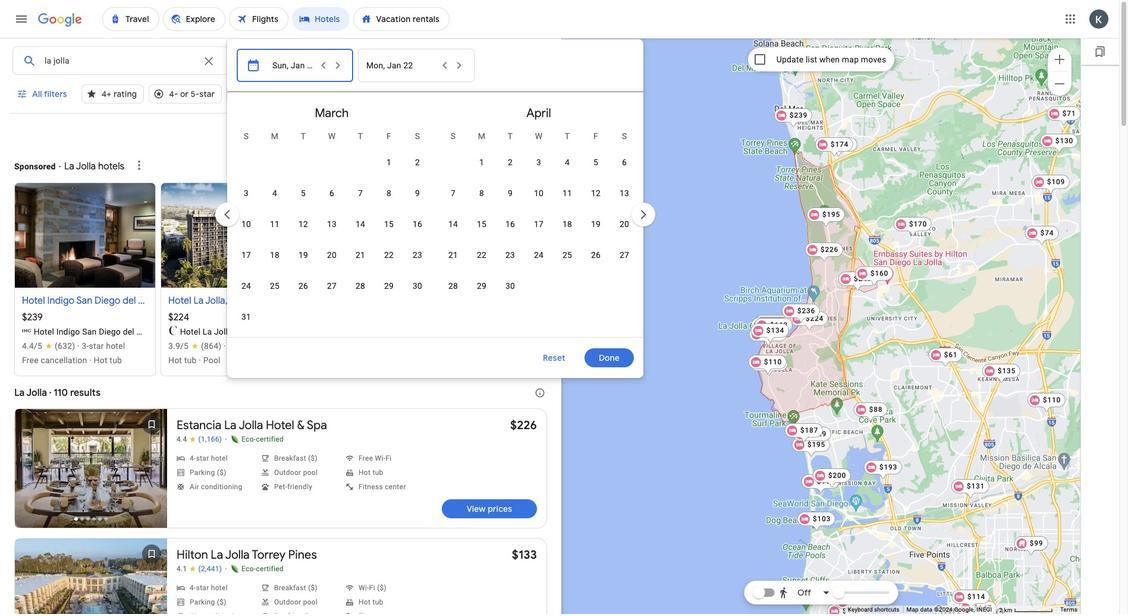 Task type: locate. For each thing, give the bounding box(es) containing it.
where to stay
[[287, 128, 343, 139]]

(864)
[[201, 341, 221, 351]]

1 horizontal spatial 16
[[506, 220, 515, 229]]

29 for 'mon, apr 29' element
[[477, 281, 487, 291]]

set check-out one day earlier. image
[[438, 58, 452, 73]]

sat, apr 27 element
[[620, 249, 629, 261]]

31 button
[[232, 303, 261, 331]]

27 for wed, mar 27 element
[[327, 281, 337, 291]]

1 vertical spatial jolla,
[[214, 327, 234, 337]]

m inside april row group
[[478, 131, 486, 141]]

$262
[[765, 330, 783, 338]]

1 horizontal spatial 17
[[534, 220, 544, 229]]

1
[[387, 158, 391, 167], [479, 158, 484, 167]]

3 inside march "row group"
[[244, 189, 249, 198]]

4- or 5-star
[[169, 89, 215, 99]]

2 certified from the top
[[256, 565, 284, 573]]

1 16 button from the left
[[403, 210, 432, 239]]

28 button left 'mon, apr 29' element
[[439, 272, 468, 300]]

7 inside april row group
[[451, 189, 456, 198]]

2 eco-certified from the top
[[242, 565, 284, 573]]

0 vertical spatial 11 button
[[553, 179, 582, 208]]

sun, mar 10 element
[[241, 218, 251, 230]]

ihg for hotel indigo san diego del mar, an ihg hotel
[[167, 327, 181, 337]]

1 1 button from the left
[[375, 148, 403, 177]]

inegi
[[977, 607, 993, 613]]

14
[[356, 220, 365, 229], [448, 220, 458, 229]]

reset
[[543, 353, 566, 363]]

0 vertical spatial 20
[[620, 220, 629, 229]]

28 inside march "row group"
[[356, 281, 365, 291]]

25 inside march "row group"
[[270, 281, 280, 291]]

0 vertical spatial 6 button
[[610, 148, 639, 177]]

collection down mon, mar 25 element
[[256, 295, 300, 307]]

you'll
[[500, 128, 521, 139]]

certified
[[256, 435, 284, 444], [256, 565, 284, 573]]

· down 3.9 out of 5 stars from 864 reviews image
[[199, 356, 201, 365]]

3 for sun, mar 3 element
[[244, 189, 249, 198]]

san for hotel indigo san diego del mar, an ihg hotel $239
[[76, 295, 92, 307]]

1 vertical spatial $195 link
[[792, 438, 831, 458]]

1 t from the left
[[301, 131, 306, 141]]

1 horizontal spatial 9
[[508, 189, 513, 198]]

thu, mar 14 element
[[356, 218, 365, 230]]

10 button right "tue, apr 9" element
[[525, 179, 553, 208]]

0 vertical spatial photos list
[[15, 409, 167, 538]]

17 inside march "row group"
[[241, 250, 251, 260]]

1 16 from the left
[[413, 220, 422, 229]]

8 inside march "row group"
[[387, 189, 391, 198]]

19
[[591, 220, 601, 229], [299, 250, 308, 260]]

0 horizontal spatial 10
[[241, 220, 251, 229]]

jolla left hotels
[[76, 161, 96, 173]]

4 inside march "row group"
[[272, 189, 277, 198]]

28 for sun, apr 28 element
[[448, 281, 458, 291]]

26 right thu, apr 25 element
[[591, 250, 601, 260]]

0 horizontal spatial 18
[[270, 250, 280, 260]]

ihg inside hotel indigo san diego del mar, an ihg hotel $239
[[172, 295, 188, 307]]

la for hotel la jolla, curio collection by hilton
[[203, 327, 212, 337]]

fri, mar 15 element
[[384, 218, 394, 230]]

1 horizontal spatial $224
[[806, 314, 824, 323]]

la inside hotel la jolla, curio collection by hilton $224
[[194, 295, 204, 307]]

2 1 from the left
[[479, 158, 484, 167]]

0 horizontal spatial 2
[[415, 158, 420, 167]]

tue, apr 2 element
[[508, 156, 513, 168]]

spa button
[[303, 84, 345, 104]]

pool down (864)
[[203, 356, 221, 365]]

14 button left the mon, apr 15 element
[[439, 210, 468, 239]]

12 button
[[582, 179, 610, 208], [289, 210, 318, 239]]

hotel la jolla, curio collection by hilton
[[178, 327, 333, 337]]

1 22 button from the left
[[375, 241, 403, 269]]

sun, apr 7 element
[[451, 187, 456, 199]]

filters
[[44, 89, 67, 99]]

f for april
[[594, 131, 598, 141]]

3 hot from the left
[[533, 356, 547, 365]]

0 horizontal spatial 4 button
[[261, 179, 289, 208]]

sat, mar 9 element
[[415, 187, 420, 199]]

dialog containing march
[[213, 39, 658, 378]]

4- inside button
[[169, 89, 178, 99]]

28 right wed, mar 27 element
[[356, 281, 365, 291]]

2 right fri, mar 1 element
[[415, 158, 420, 167]]

1 button for april
[[468, 148, 496, 177]]

hotel for hotel indigo san diego del mar, an ihg hotel
[[34, 327, 54, 337]]

0 horizontal spatial 9 button
[[403, 179, 432, 208]]

0 vertical spatial 5
[[594, 158, 598, 167]]

wed, apr 10 element
[[534, 187, 544, 199]]

fri, mar 8 element
[[387, 187, 391, 199]]

22 left sat, mar 23 element
[[384, 250, 394, 260]]

wed, mar 27 element
[[327, 280, 337, 292]]

del for hotel indigo san diego del mar, an ihg hotel $239
[[123, 295, 136, 307]]

2 hotel from the left
[[252, 341, 271, 351]]

0 horizontal spatial jolla
[[76, 161, 96, 173]]

1 horizontal spatial 1 button
[[468, 148, 496, 177]]

0 horizontal spatial hot
[[94, 356, 107, 365]]

30
[[413, 281, 422, 291], [506, 281, 515, 291]]

10 button
[[525, 179, 553, 208], [232, 210, 261, 239]]

0 horizontal spatial $110 link
[[749, 355, 787, 375]]

sun, mar 3 element
[[244, 187, 249, 199]]

1 horizontal spatial 3
[[537, 158, 541, 167]]

0 horizontal spatial 25 button
[[261, 272, 289, 300]]

fri, apr 26 element
[[591, 249, 601, 261]]

Check-in text field
[[266, 47, 337, 74]]

row
[[375, 142, 432, 178], [468, 142, 639, 178], [232, 178, 432, 209], [439, 178, 639, 209], [232, 209, 432, 240], [439, 209, 639, 240], [232, 240, 432, 271], [439, 240, 639, 271], [232, 271, 432, 302], [439, 271, 525, 302]]

2 horizontal spatial tub
[[549, 356, 561, 365]]

terms
[[1061, 607, 1078, 613]]

1 eco- from the top
[[242, 435, 256, 444]]

2 tub from the left
[[184, 356, 197, 365]]

0 vertical spatial collection
[[256, 295, 300, 307]]

1 2 button from the left
[[403, 148, 432, 177]]

1 left tue, apr 2 element
[[479, 158, 484, 167]]

sat, apr 13 element
[[620, 187, 629, 199]]

2 7 from the left
[[451, 189, 456, 198]]

7 left fri, mar 8 element
[[358, 189, 363, 198]]

13 for the wed, mar 13 'element'
[[327, 220, 337, 229]]

19 for 'tue, mar 19' element
[[299, 250, 308, 260]]

23 for sat, mar 23 element
[[413, 250, 422, 260]]

1 7 from the left
[[358, 189, 363, 198]]

jan for 21
[[291, 61, 305, 70]]

tub down '· 3-star hotel'
[[110, 356, 122, 365]]

san for hotel indigo san diego del mar, an ihg hotel
[[82, 327, 97, 337]]

1 s from the left
[[244, 131, 249, 141]]

1 vertical spatial 25 button
[[261, 272, 289, 300]]

9 for "tue, apr 9" element
[[508, 189, 513, 198]]

row containing 14
[[439, 209, 639, 240]]

13 for sat, apr 13 element
[[620, 189, 629, 198]]

26 for fri, apr 26 element
[[591, 250, 601, 260]]

1 7 button from the left
[[346, 179, 375, 208]]

18 inside april row group
[[563, 220, 572, 229]]

0 horizontal spatial 22
[[384, 250, 394, 260]]

10 button inside march "row group"
[[232, 210, 261, 239]]

11 for mon, mar 11 element
[[270, 220, 280, 229]]

10 inside april row group
[[534, 189, 544, 198]]

1 vertical spatial 26 button
[[289, 272, 318, 300]]

17 inside april row group
[[534, 220, 544, 229]]

$200 link
[[813, 468, 851, 489]]

1 eco-certified from the top
[[242, 435, 284, 444]]

$224 inside 'link'
[[806, 314, 824, 323]]

google,
[[955, 607, 975, 613]]

0 horizontal spatial 2 button
[[403, 148, 432, 177]]

3 tub from the left
[[549, 356, 561, 365]]

0 horizontal spatial 27
[[327, 281, 337, 291]]

2 30 button from the left
[[496, 272, 525, 300]]

fri, apr 12 element
[[591, 187, 601, 199]]

$335
[[771, 320, 789, 328]]

2 s from the left
[[415, 131, 420, 141]]

1 horizontal spatial 23 button
[[496, 241, 525, 269]]

20 inside april row group
[[620, 220, 629, 229]]

9 button left wed, apr 10 element
[[496, 179, 525, 208]]

23 inside march "row group"
[[413, 250, 422, 260]]

1 horizontal spatial 11
[[563, 189, 572, 198]]

grid containing march
[[232, 97, 639, 344]]

2 23 from the left
[[506, 250, 515, 260]]

0 horizontal spatial 17 button
[[232, 241, 261, 269]]

1 1 from the left
[[387, 158, 391, 167]]

collection inside hotel la jolla, curio collection by hilton $224
[[256, 295, 300, 307]]

1 vertical spatial 13 button
[[318, 210, 346, 239]]

2 30 from the left
[[506, 281, 515, 291]]

2 photos list from the top
[[15, 539, 167, 615]]

star for hotel la jolla, curio collection by hilton $224
[[235, 341, 250, 351]]

1 vertical spatial pool
[[203, 356, 221, 365]]

2 button right fri, mar 1 element
[[403, 148, 432, 177]]

25 inside april row group
[[563, 250, 572, 260]]

2 1 button from the left
[[468, 148, 496, 177]]

0 horizontal spatial 20 button
[[318, 241, 346, 269]]

diego up hotel indigo san diego del mar, an ihg hotel
[[95, 295, 120, 307]]

6
[[622, 158, 627, 167], [330, 189, 334, 198]]

30 button right "fri, mar 29" element
[[403, 272, 432, 300]]

dialog
[[213, 39, 658, 378]]

map region
[[562, 38, 1081, 615]]

1 photos list from the top
[[15, 409, 167, 538]]

15 inside april row group
[[477, 220, 487, 229]]

f inside march "row group"
[[387, 131, 391, 141]]

1 horizontal spatial $110
[[1043, 396, 1061, 404]]

10 for wed, apr 10 element
[[534, 189, 544, 198]]

sat, apr 6 element
[[622, 156, 627, 168]]

2 inside march "row group"
[[415, 158, 420, 167]]

1 left sat, mar 2 element
[[387, 158, 391, 167]]

indigo for hotel indigo san diego del mar, an ihg hotel $239
[[47, 295, 74, 307]]

curio inside hotel la jolla, curio collection by hilton $224
[[230, 295, 254, 307]]

22 for 'fri, mar 22' element
[[384, 250, 394, 260]]

hotel indigo san diego del mar, an ihg hotel image
[[22, 326, 32, 336]]

· inside sponsored · la jolla hotels
[[59, 162, 61, 171]]

18 inside march "row group"
[[270, 250, 280, 260]]

2 29 button from the left
[[468, 272, 496, 300]]

$226
[[821, 245, 839, 254], [510, 418, 537, 433]]

13 button right fri, apr 12 element
[[610, 179, 639, 208]]

14 for sun, apr 14 element
[[448, 220, 458, 229]]

2 del from the top
[[123, 327, 134, 337]]

jolla, up (864)
[[214, 327, 234, 337]]

2 to from the left
[[409, 128, 417, 139]]

1 horizontal spatial 11 button
[[553, 179, 582, 208]]

0 horizontal spatial 14
[[356, 220, 365, 229]]

15 inside march "row group"
[[384, 220, 394, 229]]

Check-out text field
[[382, 47, 454, 74]]

photos list for $226
[[15, 409, 167, 538]]

11 for the thu, apr 11 element
[[563, 189, 572, 198]]

hot for hot tub
[[533, 356, 547, 365]]

16 button inside april row group
[[496, 210, 525, 239]]

18 left fri, apr 19 'element'
[[563, 220, 572, 229]]

4 left fri, apr 5 element at the right of the page
[[565, 158, 570, 167]]

m left where
[[271, 131, 278, 141]]

16 right the fri, mar 15 element
[[413, 220, 422, 229]]

26 inside march "row group"
[[299, 281, 308, 291]]

1 horizontal spatial 28
[[448, 281, 458, 291]]

mon, mar 25 element
[[270, 280, 280, 292]]

1 inside april row group
[[479, 158, 484, 167]]

14 for thu, mar 14 element
[[356, 220, 365, 229]]

4 for thu, apr 4 element
[[565, 158, 570, 167]]

6 for sat, apr 6 element
[[622, 158, 627, 167]]

0 vertical spatial 11
[[563, 189, 572, 198]]

2 29 from the left
[[477, 281, 487, 291]]

10 button left mon, mar 11 element
[[232, 210, 261, 239]]

0 horizontal spatial star
[[89, 341, 104, 351]]

1 horizontal spatial $226
[[821, 245, 839, 254]]

0 horizontal spatial $226 link
[[510, 418, 537, 433]]

15 left sat, mar 16 element
[[384, 220, 394, 229]]

2 for april
[[508, 158, 513, 167]]

2
[[415, 158, 420, 167], [508, 158, 513, 167], [1000, 607, 1003, 614]]

w for april
[[535, 131, 543, 141]]

5 for tue, mar 5 "element" on the left of the page
[[301, 189, 306, 198]]

all
[[32, 89, 42, 99]]

hotel for del
[[106, 341, 125, 351]]

12 button left the wed, mar 13 'element'
[[289, 210, 318, 239]]

0 vertical spatial 26
[[591, 250, 601, 260]]

6 inside april row group
[[622, 158, 627, 167]]

29 right sun, apr 28 element
[[477, 281, 487, 291]]

2 horizontal spatial hot
[[533, 356, 547, 365]]

main menu image
[[14, 12, 29, 26]]

9 right fri, mar 8 element
[[415, 189, 420, 198]]

diego
[[95, 295, 120, 307], [99, 327, 121, 337]]

10 inside march "row group"
[[241, 220, 251, 229]]

1 vertical spatial 26
[[299, 281, 308, 291]]

14 inside april row group
[[448, 220, 458, 229]]

29 button right sun, apr 28 element
[[468, 272, 496, 300]]

jolla, inside hotel la jolla, curio collection by hilton $224
[[205, 295, 228, 307]]

$226 link
[[805, 242, 844, 263], [510, 418, 537, 433]]

26 button right mon, mar 25 element
[[289, 272, 318, 300]]

12 for fri, apr 12 element
[[591, 189, 601, 198]]

tue, apr 30 element
[[506, 280, 515, 292]]

1 30 from the left
[[413, 281, 422, 291]]

8 for mon, apr 8 element at the top left of the page
[[479, 189, 484, 198]]

13 right fri, apr 12 element
[[620, 189, 629, 198]]

17 button right tue, apr 16 element at the top of page
[[525, 210, 553, 239]]

hilton
[[315, 295, 340, 307], [310, 327, 333, 337], [326, 327, 349, 337]]

diego up '· 3-star hotel'
[[99, 327, 121, 337]]

9 inside march "row group"
[[415, 189, 420, 198]]

1 15 from the left
[[384, 220, 394, 229]]

curio
[[230, 295, 254, 307], [237, 327, 257, 337]]

2 inside april row group
[[508, 158, 513, 167]]

tub for hot tub · pool
[[184, 356, 197, 365]]

11 inside april row group
[[563, 189, 572, 198]]

1 hotel from the left
[[106, 341, 125, 351]]

13 inside march "row group"
[[327, 220, 337, 229]]

row containing 10
[[232, 209, 432, 240]]

2 7 button from the left
[[439, 179, 468, 208]]

2 16 from the left
[[506, 220, 515, 229]]

1 8 button from the left
[[375, 179, 403, 208]]

curio down sun, mar 24 element
[[230, 295, 254, 307]]

under $125
[[247, 89, 291, 99]]

star inside '4- or 5-star' button
[[199, 89, 215, 99]]

· right (864)
[[224, 341, 226, 351]]

12 button right the thu, apr 11 element
[[582, 179, 610, 208]]

1 horizontal spatial 8
[[479, 189, 484, 198]]

ihg up 3.9/5
[[167, 327, 181, 337]]

22 right mon,
[[404, 61, 413, 70]]

2 15 from the left
[[477, 220, 487, 229]]

12 inside march "row group"
[[299, 220, 308, 229]]

2 9 from the left
[[508, 189, 513, 198]]

1 29 button from the left
[[375, 272, 403, 300]]

27 inside april row group
[[620, 250, 629, 260]]

2 14 from the left
[[448, 220, 458, 229]]

4- left "or"
[[169, 89, 178, 99]]

sun, mar 17 element
[[241, 249, 251, 261]]

0 vertical spatial jolla,
[[205, 295, 228, 307]]

27 button
[[610, 241, 639, 269], [318, 272, 346, 300]]

$174
[[831, 140, 849, 148]]

16 button right the fri, mar 15 element
[[403, 210, 432, 239]]

to for visit
[[409, 128, 417, 139]]

hilton la jolla torrey pines
[[324, 327, 430, 337]]

curio for hotel la jolla, curio collection by hilton
[[237, 327, 257, 337]]

24 for wed, apr 24 element
[[534, 250, 544, 260]]

21
[[307, 61, 317, 70], [356, 250, 365, 260], [448, 250, 458, 260]]

la for hotel la jolla, curio collection by hilton $224
[[194, 295, 204, 307]]

1 29 from the left
[[384, 281, 394, 291]]

5 inside row
[[301, 189, 306, 198]]

0 vertical spatial ihg
[[172, 295, 188, 307]]

1 8 from the left
[[387, 189, 391, 198]]

1 horizontal spatial 24
[[534, 250, 544, 260]]

0 horizontal spatial 25
[[270, 281, 280, 291]]

1 21 button from the left
[[346, 241, 375, 269]]

21 left 'fri, mar 22' element
[[356, 250, 365, 260]]

hot
[[94, 356, 107, 365], [168, 356, 182, 365], [533, 356, 547, 365]]

collection down hotel la jolla, curio collection by hilton $224 at the left of the page
[[259, 327, 297, 337]]

1 m from the left
[[271, 131, 278, 141]]

18 for thu, apr 18 element
[[563, 220, 572, 229]]

list
[[14, 183, 595, 387]]

0 horizontal spatial 30 button
[[403, 272, 432, 300]]

tub left done button at the right bottom of the page
[[549, 356, 561, 365]]

s up sat, apr 6 element
[[622, 131, 627, 141]]

1 horizontal spatial 12
[[591, 189, 601, 198]]

21 inside march "row group"
[[356, 250, 365, 260]]

$128
[[851, 598, 869, 606]]

hotels
[[98, 161, 124, 173]]

hotel inside hotel la jolla, curio collection by hilton $224
[[168, 295, 191, 307]]

2 16 button from the left
[[496, 210, 525, 239]]

1 9 from the left
[[415, 189, 420, 198]]

hotel for hotel la jolla, curio collection by hilton $224
[[168, 295, 191, 307]]

$191 link
[[802, 474, 840, 495]]

0 vertical spatial 26 button
[[582, 241, 610, 269]]

mon, apr 22 element
[[477, 249, 487, 261]]

an inside hotel indigo san diego del mar, an ihg hotel $239
[[159, 295, 169, 307]]

$103 link
[[798, 512, 836, 532]]

16 inside march "row group"
[[413, 220, 422, 229]]

9 inside april row group
[[508, 189, 513, 198]]

0 vertical spatial 27
[[620, 250, 629, 260]]

4 s from the left
[[622, 131, 627, 141]]

8 inside april row group
[[479, 189, 484, 198]]

26 inside april row group
[[591, 250, 601, 260]]

7 for sun, apr 7 element
[[451, 189, 456, 198]]

24 inside april row group
[[534, 250, 544, 260]]

29 inside march "row group"
[[384, 281, 394, 291]]

1 jan from the left
[[291, 61, 305, 70]]

w inside april row group
[[535, 131, 543, 141]]

0 horizontal spatial 8 button
[[375, 179, 403, 208]]

23 button
[[403, 241, 432, 269], [496, 241, 525, 269]]

t left pay
[[508, 131, 513, 141]]

26 button
[[582, 241, 610, 269], [289, 272, 318, 300]]

10
[[534, 189, 544, 198], [241, 220, 251, 229]]

$110
[[764, 358, 782, 366], [1043, 396, 1061, 404]]

20
[[620, 220, 629, 229], [327, 250, 337, 260]]

4 t from the left
[[565, 131, 570, 141]]

pool inside pool button
[[370, 89, 387, 99]]

thu, mar 28 element
[[356, 280, 365, 292]]

20 inside march "row group"
[[327, 250, 337, 260]]

1 vertical spatial 24 button
[[232, 272, 261, 300]]

$200
[[829, 471, 847, 480]]

row containing 17
[[232, 240, 432, 271]]

hilton inside hotel la jolla, curio collection by hilton $224
[[315, 295, 340, 307]]

21 left "set check-in one day later." 'icon'
[[307, 61, 317, 70]]

13 inside april row group
[[620, 189, 629, 198]]

$169
[[765, 360, 784, 368]]

1 horizontal spatial hotel
[[252, 341, 271, 351]]

0 vertical spatial 3 button
[[525, 148, 553, 177]]

9 for sat, mar 9 element
[[415, 189, 420, 198]]

to left the stay
[[315, 128, 324, 139]]

1 certified from the top
[[256, 435, 284, 444]]

view prices button
[[442, 500, 537, 519]]

1 vertical spatial mar,
[[137, 327, 153, 337]]

$88
[[869, 405, 883, 414]]

1 f from the left
[[387, 131, 391, 141]]

what you'll pay
[[477, 128, 538, 139]]

$239
[[790, 111, 808, 119], [22, 312, 43, 324]]

del for hotel indigo san diego del mar, an ihg hotel
[[123, 327, 134, 337]]

0 horizontal spatial $239
[[22, 312, 43, 324]]

1 horizontal spatial 3 button
[[525, 148, 553, 177]]

2 jan from the left
[[387, 61, 401, 70]]

tue, mar 26 element
[[299, 280, 308, 292]]

$195 for the topmost $195 link
[[823, 210, 841, 219]]

w inside march "row group"
[[328, 131, 336, 141]]

19 inside april row group
[[591, 220, 601, 229]]

30 inside march "row group"
[[413, 281, 422, 291]]

tue, apr 9 element
[[508, 187, 513, 199]]

18 button left fri, apr 19 'element'
[[553, 210, 582, 239]]

30 for sat, mar 30 element
[[413, 281, 422, 291]]

6 button right tue, mar 5 "element" on the left of the page
[[318, 179, 346, 208]]

· down '· 3-star hotel'
[[89, 356, 92, 365]]

2 w from the left
[[535, 131, 543, 141]]

27 inside march "row group"
[[327, 281, 337, 291]]

29 inside april row group
[[477, 281, 487, 291]]

1 w from the left
[[328, 131, 336, 141]]

23 for the tue, apr 23 element
[[506, 250, 515, 260]]

2 8 from the left
[[479, 189, 484, 198]]

by for hotel la jolla, curio collection by hilton
[[299, 327, 308, 337]]

27 button right fri, apr 26 element
[[610, 241, 639, 269]]

visit
[[419, 128, 436, 139]]

$224 inside hotel la jolla, curio collection by hilton $224
[[168, 312, 189, 324]]

2 left km
[[1000, 607, 1003, 614]]

$130 link
[[1040, 134, 1079, 154]]

0 horizontal spatial $226
[[510, 418, 537, 433]]

next image
[[629, 200, 658, 229]]

price button
[[399, 84, 459, 104]]

27 left 'thu, mar 28' element
[[327, 281, 337, 291]]

12 right the thu, apr 11 element
[[591, 189, 601, 198]]

24 button left mon, mar 25 element
[[232, 272, 261, 300]]

1 vertical spatial 17
[[241, 250, 251, 260]]

16
[[413, 220, 422, 229], [506, 220, 515, 229]]

1 28 from the left
[[356, 281, 365, 291]]

· right sponsored
[[59, 162, 61, 171]]

1 inside march "row group"
[[387, 158, 391, 167]]

1 14 button from the left
[[346, 210, 375, 239]]

3 t from the left
[[508, 131, 513, 141]]

grid
[[232, 97, 639, 344]]

4 button left tue, mar 5 "element" on the left of the page
[[261, 179, 289, 208]]

0 horizontal spatial 10 button
[[232, 210, 261, 239]]

$134
[[771, 318, 789, 326], [767, 326, 785, 335]]

sun, apr 14 element
[[448, 218, 458, 230]]

$224 right '$335'
[[806, 314, 824, 323]]

1 vertical spatial 3
[[244, 189, 249, 198]]

3 inside april row group
[[537, 158, 541, 167]]

13 right tue, mar 12 element
[[327, 220, 337, 229]]

to inside the when to visit button
[[409, 128, 417, 139]]

1 vertical spatial $226
[[510, 418, 537, 433]]

30 button right 'mon, apr 29' element
[[496, 272, 525, 300]]

m for march
[[271, 131, 278, 141]]

1 horizontal spatial 8 button
[[468, 179, 496, 208]]

1 vertical spatial by
[[299, 327, 308, 337]]

15 for the fri, mar 15 element
[[384, 220, 394, 229]]

to left visit
[[409, 128, 417, 139]]

jolla
[[76, 161, 96, 173], [363, 327, 381, 337]]

m inside "row group"
[[271, 131, 278, 141]]

1 vertical spatial san
[[82, 327, 97, 337]]

24 button
[[525, 241, 553, 269], [232, 272, 261, 300]]

eco-certified link
[[230, 435, 284, 444], [230, 565, 284, 574]]

1 vertical spatial 10
[[241, 220, 251, 229]]

22 inside march "row group"
[[384, 250, 394, 260]]

f
[[387, 131, 391, 141], [594, 131, 598, 141]]

del up hotel indigo san diego del mar, an ihg hotel
[[123, 295, 136, 307]]

sun, mar 24 element
[[241, 280, 251, 292]]

$163 link
[[755, 318, 793, 338]]

mon,
[[366, 61, 385, 70]]

eco-certified link right (2,441) at left
[[230, 565, 284, 574]]

5-
[[191, 89, 199, 99]]

1 14 from the left
[[356, 220, 365, 229]]

sat, mar 30 element
[[413, 280, 422, 292]]

25 right wed, apr 24 element
[[563, 250, 572, 260]]

1 horizontal spatial 25
[[563, 250, 572, 260]]

star
[[199, 89, 215, 99], [89, 341, 104, 351], [235, 341, 250, 351]]

1 horizontal spatial 19
[[591, 220, 601, 229]]

17 left mon, mar 18 element
[[241, 250, 251, 260]]

26 button right thu, apr 25 element
[[582, 241, 610, 269]]

1 tub from the left
[[110, 356, 122, 365]]

2 for march
[[415, 158, 420, 167]]

hotel for hotel indigo san diego del mar, an ihg hotel $239
[[22, 295, 45, 307]]

by inside hotel la jolla, curio collection by hilton $224
[[302, 295, 313, 307]]

14 inside march "row group"
[[356, 220, 365, 229]]

1 vertical spatial 18 button
[[261, 241, 289, 269]]

11 inside march "row group"
[[270, 220, 280, 229]]

jan right mon,
[[387, 61, 401, 70]]

1 horizontal spatial 27 button
[[610, 241, 639, 269]]

eco-certified for $133
[[242, 565, 284, 573]]

sat, mar 2 element
[[415, 156, 420, 168]]

15 button right sun, apr 14 element
[[468, 210, 496, 239]]

4 left tue, mar 5 "element" on the left of the page
[[272, 189, 277, 198]]

2 eco-certified link from the top
[[230, 565, 284, 574]]

1 horizontal spatial 21 button
[[439, 241, 468, 269]]

1 vertical spatial eco-certified
[[242, 565, 284, 573]]

1 horizontal spatial 28 button
[[439, 272, 468, 300]]

$147 link
[[959, 601, 997, 615]]

1 vertical spatial 10 button
[[232, 210, 261, 239]]

0 horizontal spatial 5 button
[[289, 179, 318, 208]]

1 vertical spatial 19
[[299, 250, 308, 260]]

s down under
[[244, 131, 249, 141]]

$114
[[968, 593, 986, 601]]

ihg up hotel la jolla, curio collection by hilton image
[[172, 295, 188, 307]]

16 inside april row group
[[506, 220, 515, 229]]

list
[[806, 55, 818, 64]]

wed, apr 24 element
[[534, 249, 544, 261]]

2 hot from the left
[[168, 356, 182, 365]]

13 button inside march "row group"
[[318, 210, 346, 239]]

1 del from the top
[[123, 295, 136, 307]]

0 vertical spatial $226 link
[[805, 242, 844, 263]]

21 inside april row group
[[448, 250, 458, 260]]

1 23 from the left
[[413, 250, 422, 260]]

$249 link
[[839, 272, 877, 292]]

t left the stay
[[301, 131, 306, 141]]

wed, mar 6 element
[[330, 187, 334, 199]]

6 inside march "row group"
[[330, 189, 334, 198]]

thu, apr 11 element
[[563, 187, 572, 199]]

to inside where to stay button
[[315, 128, 324, 139]]

2 m from the left
[[478, 131, 486, 141]]

22 button left sat, mar 23 element
[[375, 241, 403, 269]]

3.9 out of 5 stars from 864 reviews image
[[168, 340, 221, 352]]

1 button for march
[[375, 148, 403, 177]]

fri, apr 5 element
[[594, 156, 598, 168]]

19 button left sat, apr 20 element
[[582, 210, 610, 239]]

21 button left 'mon, apr 22' element
[[439, 241, 468, 269]]

0 vertical spatial del
[[123, 295, 136, 307]]

list containing hotel indigo san diego del mar, an ihg hotel
[[14, 183, 595, 387]]

15 button
[[375, 210, 403, 239], [468, 210, 496, 239]]

17 button left mon, mar 18 element
[[232, 241, 261, 269]]

12 inside april row group
[[591, 189, 601, 198]]

28 inside april row group
[[448, 281, 458, 291]]

11 button left tue, mar 12 element
[[261, 210, 289, 239]]

2 28 from the left
[[448, 281, 458, 291]]

1 horizontal spatial 13 button
[[610, 179, 639, 208]]

photos list
[[15, 409, 167, 538], [15, 539, 167, 615]]

0 horizontal spatial jan
[[291, 61, 305, 70]]

4 inside april row group
[[565, 158, 570, 167]]

previous image
[[213, 200, 241, 229]]

set check-out one day later. image
[[452, 58, 466, 73]]

$74 link
[[1025, 226, 1059, 246]]

1 horizontal spatial 4 button
[[553, 148, 582, 177]]

property
[[484, 89, 519, 99]]

8 button left sat, mar 9 element
[[375, 179, 403, 208]]

2 horizontal spatial 21
[[448, 250, 458, 260]]

0 horizontal spatial 11
[[270, 220, 280, 229]]

photos list for $133
[[15, 539, 167, 615]]

san
[[76, 295, 92, 307], [82, 327, 97, 337]]

set check-in one day later. image
[[331, 58, 345, 73]]

1 9 button from the left
[[403, 179, 432, 208]]

$134 link
[[755, 315, 794, 335], [751, 323, 790, 344]]

30 inside april row group
[[506, 281, 515, 291]]

2 23 button from the left
[[496, 241, 525, 269]]

17
[[534, 220, 544, 229], [241, 250, 251, 260]]

done
[[599, 353, 620, 363]]

14 left the mon, apr 15 element
[[448, 220, 458, 229]]

4.1
[[177, 565, 187, 573]]

indigo for hotel indigo san diego del mar, an ihg hotel
[[56, 327, 80, 337]]

2 f from the left
[[594, 131, 598, 141]]

indigo inside hotel indigo san diego del mar, an ihg hotel $239
[[47, 295, 74, 307]]

sun,
[[272, 61, 289, 70]]

mar, inside hotel indigo san diego del mar, an ihg hotel $239
[[138, 295, 157, 307]]

15 right sun, apr 14 element
[[477, 220, 487, 229]]

2 button left wed, apr 3 element
[[496, 148, 525, 177]]

19 inside march "row group"
[[299, 250, 308, 260]]

mon, apr 1 element
[[479, 156, 484, 168]]

29 left sat, mar 30 element
[[384, 281, 394, 291]]

1 horizontal spatial m
[[478, 131, 486, 141]]

$129
[[809, 430, 827, 438]]

4-
[[169, 89, 178, 99], [228, 341, 235, 351]]

8 left "tue, apr 9" element
[[479, 189, 484, 198]]

20 button
[[610, 210, 639, 239], [318, 241, 346, 269]]

4- inside list
[[228, 341, 235, 351]]

2 2 button from the left
[[496, 148, 525, 177]]

19 left sat, apr 20 element
[[591, 220, 601, 229]]

jolla, left '31' button
[[205, 295, 228, 307]]

0 vertical spatial san
[[76, 295, 92, 307]]

4 for mon, mar 4 'element' on the top left
[[272, 189, 277, 198]]

22 inside april row group
[[477, 250, 487, 260]]

jolla left torrey
[[363, 327, 381, 337]]

7 inside march "row group"
[[358, 189, 363, 198]]

sat, mar 16 element
[[413, 218, 422, 230]]

11 button
[[553, 179, 582, 208], [261, 210, 289, 239]]

hot tub
[[533, 356, 561, 365]]

s
[[244, 131, 249, 141], [415, 131, 420, 141], [451, 131, 456, 141], [622, 131, 627, 141]]

hotel indigo san diego del mar, an ihg hotel
[[32, 327, 203, 337]]

21 button
[[346, 241, 375, 269], [439, 241, 468, 269]]

23 inside april row group
[[506, 250, 515, 260]]

sun, apr 28 element
[[448, 280, 458, 292]]

5 inside april row group
[[594, 158, 598, 167]]

wed, apr 3 element
[[537, 156, 541, 168]]

2 horizontal spatial 2
[[1000, 607, 1003, 614]]

by left hilton la jolla torrey pines icon
[[299, 327, 308, 337]]

s right the when
[[415, 131, 420, 141]]

10 for sun, mar 10 'element'
[[241, 220, 251, 229]]

0 horizontal spatial 30
[[413, 281, 422, 291]]

price
[[419, 89, 439, 99]]

$121 link
[[820, 137, 858, 157]]

7 button left fri, mar 8 element
[[346, 179, 375, 208]]

· left 3-
[[77, 341, 80, 351]]

0 horizontal spatial 19 button
[[289, 241, 318, 269]]

1 eco-certified link from the top
[[230, 435, 284, 444]]

3 button right tue, apr 2 element
[[525, 148, 553, 177]]

1 button left sat, mar 2 element
[[375, 148, 403, 177]]

diego inside hotel indigo san diego del mar, an ihg hotel $239
[[95, 295, 120, 307]]

24 inside march "row group"
[[241, 281, 251, 291]]

m up mon, apr 1 element on the top left of the page
[[478, 131, 486, 141]]

pines
[[409, 327, 430, 337]]

mon, apr 8 element
[[479, 187, 484, 199]]

hotel
[[22, 295, 45, 307], [168, 295, 191, 307], [191, 295, 214, 307], [34, 327, 54, 337], [180, 327, 200, 337], [183, 327, 203, 337]]

0 horizontal spatial 12
[[299, 220, 308, 229]]

pool button
[[350, 84, 394, 104]]

23 button right 'mon, apr 22' element
[[496, 241, 525, 269]]

2 eco- from the top
[[242, 565, 256, 573]]

0 horizontal spatial 23 button
[[403, 241, 432, 269]]

1 to from the left
[[315, 128, 324, 139]]

certified for $226
[[256, 435, 284, 444]]

wed, mar 13 element
[[327, 218, 337, 230]]

an up hotel la jolla, curio collection by hilton image
[[159, 295, 169, 307]]

jan for 22
[[387, 61, 401, 70]]

24 up hotel la jolla, curio collection by hilton $224 at the left of the page
[[241, 281, 251, 291]]

pool
[[370, 89, 387, 99], [203, 356, 221, 365]]

0 vertical spatial eco-
[[242, 435, 256, 444]]



Task type: describe. For each thing, give the bounding box(es) containing it.
sun, jan 21
[[272, 61, 317, 70]]

15 for the mon, apr 15 element
[[477, 220, 487, 229]]

curio for hotel la jolla, curio collection by hilton $224
[[230, 295, 254, 307]]

$224 link
[[790, 311, 829, 332]]

tue, apr 23 element
[[506, 249, 515, 261]]

mon, jan 22 button
[[359, 59, 438, 71]]

fri, mar 22 element
[[384, 249, 394, 261]]

26 for tue, mar 26 "element"
[[299, 281, 308, 291]]

22 for 'mon, apr 22' element
[[477, 250, 487, 260]]

jolla · 110
[[26, 387, 68, 399]]

©2024
[[934, 607, 953, 613]]

eco- for $226
[[242, 435, 256, 444]]

3 for wed, apr 3 element
[[537, 158, 541, 167]]

0 horizontal spatial 24 button
[[232, 272, 261, 300]]

eco-certified for $226
[[242, 435, 284, 444]]

1 for march
[[387, 158, 391, 167]]

mar, for hotel indigo san diego del mar, an ihg hotel
[[137, 327, 153, 337]]

what
[[477, 128, 498, 139]]

20 for wed, mar 20 element
[[327, 250, 337, 260]]

0 horizontal spatial 11 button
[[261, 210, 289, 239]]

prices
[[488, 504, 512, 515]]

thu, mar 21 element
[[356, 249, 365, 261]]

la jolla · 110 results
[[14, 387, 101, 399]]

1 horizontal spatial 26 button
[[582, 241, 610, 269]]

map
[[907, 607, 919, 613]]

3.9/5
[[168, 341, 189, 351]]

4+
[[102, 89, 112, 99]]

0 horizontal spatial 21
[[307, 61, 317, 70]]

property type button
[[464, 84, 560, 104]]

(2,441)
[[198, 565, 222, 573]]

thu, apr 25 element
[[563, 249, 572, 261]]

under
[[247, 89, 271, 99]]

1 23 button from the left
[[403, 241, 432, 269]]

$121
[[835, 140, 853, 148]]

2 9 button from the left
[[496, 179, 525, 208]]

1 horizontal spatial 19 button
[[582, 210, 610, 239]]

diego for hotel indigo san diego del mar, an ihg hotel $239
[[95, 295, 120, 307]]

w for march
[[328, 131, 336, 141]]

grid inside dialog
[[232, 97, 639, 344]]

fri, apr 19 element
[[591, 218, 601, 230]]

march row group
[[232, 97, 432, 333]]

f for march
[[387, 131, 391, 141]]

when
[[384, 128, 407, 139]]

25 for mon, mar 25 element
[[270, 281, 280, 291]]

16 for sat, mar 16 element
[[413, 220, 422, 229]]

27 for sat, apr 27 element
[[620, 250, 629, 260]]

all filters button
[[10, 84, 77, 104]]

2 inside 'button'
[[1000, 607, 1003, 614]]

mon, jan 22
[[366, 61, 413, 70]]

1 vertical spatial jolla
[[363, 327, 381, 337]]

29 for "fri, mar 29" element
[[384, 281, 394, 291]]

view prices link
[[442, 500, 537, 519]]

18 for mon, mar 18 element
[[270, 250, 280, 260]]

mon, apr 29 element
[[477, 280, 487, 292]]

0 horizontal spatial 18 button
[[261, 241, 289, 269]]

la for hilton la jolla torrey pines
[[351, 327, 361, 337]]

1 vertical spatial 20 button
[[318, 241, 346, 269]]

2 22 button from the left
[[468, 241, 496, 269]]

0 horizontal spatial 12 button
[[289, 210, 318, 239]]

2 t from the left
[[358, 131, 363, 141]]

booking.com image
[[461, 326, 471, 336]]

2 8 button from the left
[[468, 179, 496, 208]]

pay
[[523, 128, 538, 139]]

19 for fri, apr 19 'element'
[[591, 220, 601, 229]]

4.4 out of 5 stars from 632 reviews image
[[22, 340, 75, 352]]

sat, mar 23 element
[[413, 249, 422, 261]]

0 vertical spatial 20 button
[[610, 210, 639, 239]]

10 button inside april row group
[[525, 179, 553, 208]]

an for hotel indigo san diego del mar, an ihg hotel $239
[[159, 295, 169, 307]]

$187
[[801, 426, 819, 435]]

update list when map moves
[[777, 55, 887, 64]]

hotel indigo san diego del mar, an ihg hotel $239
[[22, 295, 214, 324]]

0 horizontal spatial $110
[[764, 358, 782, 366]]

row containing 21
[[439, 240, 639, 271]]

3 s from the left
[[451, 131, 456, 141]]

25 for thu, apr 25 element
[[563, 250, 572, 260]]

why this ad? image
[[132, 158, 146, 173]]

keyboard
[[848, 607, 873, 613]]

22 inside mon, jan 22 button
[[404, 61, 413, 70]]

tue, mar 19 element
[[299, 249, 308, 261]]

tue, mar 5 element
[[301, 187, 306, 199]]

wed, mar 20 element
[[327, 249, 337, 261]]

1 horizontal spatial 25 button
[[553, 241, 582, 269]]

2 28 button from the left
[[439, 272, 468, 300]]

$193
[[880, 463, 898, 471]]

mar, for hotel indigo san diego del mar, an ihg hotel $239
[[138, 295, 157, 307]]

$236
[[798, 307, 816, 315]]

4.1 out of 5 stars from 2,441 reviews image
[[177, 565, 222, 574]]

la left jolla · 110
[[14, 387, 25, 399]]

$99 link
[[1015, 536, 1048, 557]]

13 button inside april row group
[[610, 179, 639, 208]]

sat, apr 20 element
[[620, 218, 629, 230]]

$191
[[817, 477, 835, 486]]

$136 link
[[787, 50, 826, 70]]

$133
[[512, 548, 537, 563]]

4.4
[[177, 435, 187, 444]]

hot for hot tub · pool
[[168, 356, 182, 365]]

row containing 7
[[439, 178, 639, 209]]

2 button for april
[[496, 148, 525, 177]]

$114 link
[[952, 590, 991, 610]]

row containing 24
[[232, 271, 432, 302]]

5 for fri, apr 5 element at the right of the page
[[594, 158, 598, 167]]

6 button inside april row group
[[610, 148, 639, 177]]

· right (1,166)
[[225, 435, 227, 444]]

booking.com
[[471, 327, 523, 337]]

data
[[921, 607, 933, 613]]

hilton for hotel la jolla, curio collection by hilton
[[310, 327, 333, 337]]

$128 link
[[836, 595, 874, 615]]

$174 link
[[815, 137, 854, 157]]

2 21 button from the left
[[439, 241, 468, 269]]

1 horizontal spatial 5 button
[[582, 148, 610, 177]]

jolla, for hotel la jolla, curio collection by hilton
[[214, 327, 234, 337]]

eco-certified link for $133
[[230, 565, 284, 574]]

0 vertical spatial 24 button
[[525, 241, 553, 269]]

zoom out map image
[[1053, 76, 1067, 91]]

$169 link
[[750, 357, 788, 377]]

$163
[[770, 321, 788, 329]]

la right sponsored
[[64, 161, 74, 173]]

$109
[[1047, 178, 1066, 186]]

$160
[[871, 269, 889, 278]]

6 for wed, mar 6 element
[[330, 189, 334, 198]]

fri, mar 1 element
[[387, 156, 391, 168]]

thu, apr 18 element
[[563, 218, 572, 230]]

24 for sun, mar 24 element
[[241, 281, 251, 291]]

$61 link
[[929, 348, 963, 368]]

mon, apr 15 element
[[477, 218, 487, 230]]

$249
[[854, 275, 872, 283]]

0 vertical spatial $239
[[790, 111, 808, 119]]

zoom in map image
[[1053, 52, 1067, 66]]

ihg for hotel indigo san diego del mar, an ihg hotel $239
[[172, 295, 188, 307]]

property type
[[484, 89, 539, 99]]

16 for tue, apr 16 element at the top of page
[[506, 220, 515, 229]]

1 vertical spatial 5 button
[[289, 179, 318, 208]]

star for hotel indigo san diego del mar, an ihg hotel $239
[[89, 341, 104, 351]]

collection for hotel la jolla, curio collection by hilton
[[259, 327, 297, 337]]

$335 link
[[755, 317, 794, 337]]

when to visit button
[[355, 122, 443, 145]]

$193 link
[[864, 460, 903, 480]]

1 vertical spatial 27 button
[[318, 272, 346, 300]]

1 vertical spatial 19 button
[[289, 241, 318, 269]]

row containing 28
[[439, 271, 525, 302]]

thu, mar 7 element
[[358, 187, 363, 199]]

sun, apr 21 element
[[448, 249, 458, 261]]

$136
[[803, 53, 821, 61]]

6 button inside march "row group"
[[318, 179, 346, 208]]

$130
[[1056, 137, 1074, 145]]

april row group
[[439, 97, 639, 333]]

0 vertical spatial 18 button
[[553, 210, 582, 239]]

0 vertical spatial 17 button
[[525, 210, 553, 239]]

what you'll pay button
[[449, 122, 545, 145]]

4.4 out of 5 stars from 1,166 reviews image
[[177, 435, 222, 444]]

row inside march "row group"
[[375, 142, 432, 178]]

mon, mar 4 element
[[272, 187, 277, 199]]

thu, apr 4 element
[[565, 156, 570, 168]]

all filters
[[32, 89, 67, 99]]

eco- for $133
[[242, 565, 256, 573]]

1 30 button from the left
[[403, 272, 432, 300]]

$61
[[944, 351, 958, 359]]

$103
[[813, 515, 831, 523]]

dialog inside the 'filters' "form"
[[213, 39, 658, 378]]

1 vertical spatial 3 button
[[232, 179, 261, 208]]

$133 link
[[512, 548, 537, 563]]

where
[[287, 128, 313, 139]]

3-
[[82, 341, 89, 351]]

0 vertical spatial $195 link
[[807, 207, 845, 228]]

hilton la jolla torrey pines image
[[315, 326, 324, 336]]

where to stay button
[[258, 122, 350, 145]]

clear image
[[202, 54, 216, 68]]

31
[[241, 312, 251, 322]]

type
[[521, 89, 539, 99]]

eco-certified link for $226
[[230, 435, 284, 444]]

free cancellation · hot tub
[[22, 356, 122, 365]]

(632)
[[55, 341, 75, 351]]

hotel la jolla, curio collection by hilton image
[[168, 326, 178, 336]]

21 for second 21 button from the right
[[356, 250, 365, 260]]

by for hotel la jolla, curio collection by hilton $224
[[302, 295, 313, 307]]

sun, mar 31 element
[[241, 311, 251, 323]]

set check-in one day earlier. image
[[316, 58, 331, 73]]

12 for tue, mar 12 element
[[299, 220, 308, 229]]

$99
[[1030, 539, 1044, 548]]

off button
[[776, 579, 834, 607]]

tue, apr 16 element
[[506, 218, 515, 230]]

$135 link
[[983, 364, 1021, 384]]

2 14 button from the left
[[439, 210, 468, 239]]

to for stay
[[315, 128, 324, 139]]

28 for 'thu, mar 28' element
[[356, 281, 365, 291]]

mon, mar 18 element
[[270, 249, 280, 261]]

$239 inside hotel indigo san diego del mar, an ihg hotel $239
[[22, 312, 43, 324]]

sponsored
[[14, 162, 56, 171]]

collection for hotel la jolla, curio collection by hilton $224
[[256, 295, 300, 307]]

(1,166)
[[198, 435, 222, 444]]

m for april
[[478, 131, 486, 141]]

30 for tue, apr 30 element
[[506, 281, 515, 291]]

17 for wed, apr 17 element at the top left of page
[[534, 220, 544, 229]]

update
[[777, 55, 804, 64]]

· 4-star hotel
[[221, 341, 271, 351]]

1 horizontal spatial $226 link
[[805, 242, 844, 263]]

17 for sun, mar 17 element
[[241, 250, 251, 260]]

2 button for march
[[403, 148, 432, 177]]

or
[[180, 89, 189, 99]]

1 15 button from the left
[[375, 210, 403, 239]]

mon, mar 11 element
[[270, 218, 280, 230]]

certified for $133
[[256, 565, 284, 573]]

row containing 3
[[232, 178, 432, 209]]

rating
[[114, 89, 137, 99]]

wed, apr 17 element
[[534, 218, 544, 230]]

4- or 5-star button
[[149, 84, 222, 104]]

hotel for collection
[[252, 341, 271, 351]]

$214
[[767, 320, 785, 329]]

12 button inside april row group
[[582, 179, 610, 208]]

$131 link
[[952, 479, 990, 499]]

tue, mar 12 element
[[299, 218, 308, 230]]

$195 for the bottommost $195 link
[[808, 441, 826, 449]]

moves
[[861, 55, 887, 64]]

diego for hotel indigo san diego del mar, an ihg hotel
[[99, 327, 121, 337]]

21 for 1st 21 button from the right
[[448, 250, 458, 260]]

sponsored · la jolla hotels
[[14, 161, 124, 173]]

filters form
[[10, 38, 658, 413]]

an for hotel indigo san diego del mar, an ihg hotel
[[155, 327, 164, 337]]

$170
[[909, 220, 928, 228]]

1 horizontal spatial $110 link
[[1028, 393, 1066, 413]]

1 28 button from the left
[[346, 272, 375, 300]]

fri, mar 29 element
[[384, 280, 394, 292]]

free
[[22, 356, 39, 365]]

$187 link
[[785, 423, 823, 443]]

$147
[[974, 604, 992, 612]]

$131
[[967, 482, 985, 490]]

done button
[[585, 344, 634, 372]]

7 for thu, mar 7 element
[[358, 189, 363, 198]]

$135
[[998, 367, 1016, 375]]

torrey
[[383, 327, 407, 337]]

16 button inside march "row group"
[[403, 210, 432, 239]]

hot tub · pool
[[168, 356, 221, 365]]

when to visit
[[384, 128, 436, 139]]

jolla, for hotel la jolla, curio collection by hilton $224
[[205, 295, 228, 307]]

· right (2,441) at left
[[225, 565, 227, 574]]

$71 link
[[1047, 106, 1081, 126]]

0 vertical spatial jolla
[[76, 161, 96, 173]]

tub for hot tub
[[549, 356, 561, 365]]

1 hot from the left
[[94, 356, 107, 365]]

1 vertical spatial 17 button
[[232, 241, 261, 269]]

march
[[315, 106, 349, 121]]

1 vertical spatial $110
[[1043, 396, 1061, 404]]

2 15 button from the left
[[468, 210, 496, 239]]

hilton for hotel la jolla, curio collection by hilton $224
[[315, 295, 340, 307]]



Task type: vqa. For each thing, say whether or not it's contained in the screenshot.


